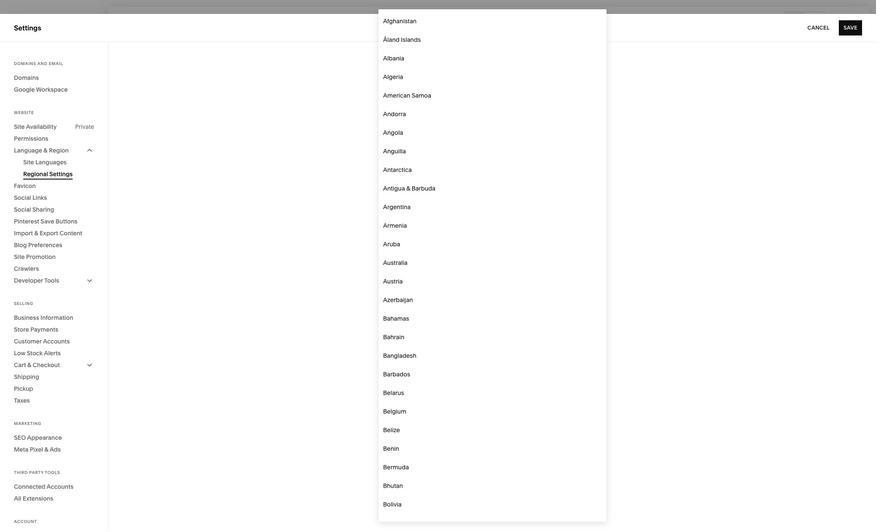 Task type: vqa. For each thing, say whether or not it's contained in the screenshot.
Business
yes



Task type: describe. For each thing, give the bounding box(es) containing it.
if you sell physical products on your site, select the measurement standards for products weights and dimensions.
[[379, 126, 590, 142]]

list box containing afghanistan
[[379, 12, 607, 531]]

account
[[14, 520, 37, 524]]

availability
[[26, 123, 57, 131]]

1 marketing from the top
[[14, 83, 47, 91]]

shipping link
[[14, 371, 94, 383]]

sharing
[[32, 206, 54, 214]]

imperial
[[393, 93, 416, 100]]

your inside select your time zone so that events, scheduled posts, and coupons have the correct information.
[[395, 221, 405, 227]]

language & region link
[[14, 145, 94, 156]]

& for antigua
[[407, 185, 411, 192]]

customer
[[14, 338, 42, 345]]

business information link
[[14, 312, 94, 324]]

bahrain
[[384, 334, 405, 341]]

settings inside site languages regional settings
[[49, 170, 73, 178]]

analytics
[[14, 113, 44, 122]]

acuity scheduling
[[14, 129, 72, 137]]

algeria
[[384, 73, 404, 81]]

settings up the standard
[[420, 62, 458, 74]]

save inside favicon social links social sharing pinterest save buttons import & export content blog preferences site promotion crawlers
[[41, 218, 54, 225]]

site languages regional settings
[[23, 159, 73, 178]]

11:23am pst - friday, december 15, 2023
[[379, 371, 474, 375]]

herzegovina
[[409, 520, 445, 527]]

days.
[[374, 516, 389, 524]]

select
[[476, 126, 491, 133]]

business
[[14, 314, 39, 322]]

cancel
[[808, 24, 831, 31]]

0 horizontal spatial the
[[447, 516, 456, 524]]

site promotion link
[[14, 251, 94, 263]]

information
[[41, 314, 73, 322]]

friday,
[[411, 371, 428, 375]]

2 website from the top
[[14, 110, 34, 115]]

pixel
[[30, 446, 43, 454]]

social links link
[[14, 192, 94, 204]]

benin
[[384, 445, 400, 453]]

now
[[416, 516, 428, 524]]

marketing link
[[14, 82, 94, 93]]

belize
[[384, 427, 400, 434]]

& for language
[[44, 147, 48, 154]]

armenia
[[384, 222, 407, 230]]

your trial ends in 14 days. upgrade now to get the most out of your site.
[[320, 516, 516, 524]]

scheduling
[[36, 129, 72, 137]]

third party tools
[[14, 471, 60, 475]]

2 marketing from the top
[[14, 422, 42, 426]]

you
[[383, 126, 392, 133]]

save button
[[840, 20, 863, 35]]

bermuda
[[384, 464, 409, 471]]

Country field
[[379, 153, 607, 172]]

analytics link
[[14, 113, 94, 123]]

1 selling from the top
[[14, 68, 36, 76]]

azerbaijan
[[384, 296, 413, 304]]

posts,
[[494, 221, 508, 227]]

site inside favicon social links social sharing pinterest save buttons import & export content blog preferences site promotion crawlers
[[14, 253, 25, 261]]

payments
[[30, 326, 58, 334]]

åland islands
[[384, 36, 421, 44]]

australia
[[384, 259, 408, 267]]

site.
[[504, 516, 516, 524]]

permissions
[[14, 135, 48, 142]]

anguilla
[[384, 148, 406, 155]]

regional inside site languages regional settings
[[23, 170, 48, 178]]

1 products from the left
[[423, 126, 445, 133]]

seo
[[14, 434, 26, 442]]

promotion
[[26, 253, 56, 261]]

selling link
[[14, 67, 94, 77]]

favicon link
[[14, 180, 94, 192]]

cancel button
[[808, 20, 831, 35]]

have
[[542, 221, 554, 227]]

standards
[[535, 126, 559, 133]]

settings up meta
[[14, 437, 41, 445]]

export
[[40, 230, 58, 237]]

2 selling from the top
[[14, 301, 33, 306]]

site for site availability
[[14, 123, 25, 131]]

to
[[430, 516, 435, 524]]

language
[[14, 147, 42, 154]]

information.
[[379, 230, 407, 236]]

2 products from the left
[[568, 126, 590, 133]]

albania
[[384, 55, 405, 62]]

2 horizontal spatial your
[[491, 516, 503, 524]]

settings link
[[14, 436, 94, 446]]

customer accounts link
[[14, 336, 94, 348]]

argentina
[[384, 203, 411, 211]]

measurement
[[379, 81, 414, 86]]

pst
[[398, 371, 406, 375]]

jacob
[[34, 479, 48, 486]]

seo appearance link
[[14, 432, 94, 444]]

shipping pickup taxes
[[14, 373, 39, 405]]

email
[[49, 61, 63, 66]]

most
[[458, 516, 472, 524]]

favicon social links social sharing pinterest save buttons import & export content blog preferences site promotion crawlers
[[14, 182, 82, 273]]

jacob simon simonjacob477@gmail.com
[[34, 479, 99, 492]]

help
[[14, 452, 29, 460]]

simon
[[50, 479, 65, 486]]

belgium
[[384, 408, 407, 416]]

so
[[431, 221, 437, 227]]

region
[[49, 147, 69, 154]]

store payments link
[[14, 324, 94, 336]]

get
[[437, 516, 446, 524]]

islands
[[401, 36, 421, 44]]

favicon
[[14, 182, 36, 190]]

crawlers link
[[14, 263, 94, 275]]



Task type: locate. For each thing, give the bounding box(es) containing it.
site down blog
[[14, 253, 25, 261]]

products up dimensions.
[[423, 126, 445, 133]]

1 vertical spatial save
[[41, 218, 54, 225]]

library
[[34, 421, 56, 430]]

1 horizontal spatial your
[[453, 126, 464, 133]]

1 vertical spatial and
[[399, 136, 408, 142]]

sell
[[393, 126, 401, 133]]

acuity scheduling link
[[14, 128, 94, 138]]

preferences
[[28, 241, 62, 249]]

& inside seo appearance meta pixel & ads
[[44, 446, 48, 454]]

-
[[408, 371, 410, 375]]

select your time zone so that events, scheduled posts, and coupons have the correct information.
[[379, 221, 581, 236]]

selling down domains and email
[[14, 68, 36, 76]]

1 vertical spatial accounts
[[47, 483, 74, 491]]

bosnia
[[384, 520, 402, 527]]

save inside 'button'
[[844, 24, 858, 31]]

0 vertical spatial save
[[844, 24, 858, 31]]

regional
[[379, 62, 418, 74], [23, 170, 48, 178]]

1 horizontal spatial the
[[492, 126, 499, 133]]

regional up measurement at the left top of the page
[[379, 62, 418, 74]]

antarctica
[[384, 166, 412, 174]]

1 horizontal spatial and
[[399, 136, 408, 142]]

1 vertical spatial selling
[[14, 301, 33, 306]]

social down favicon
[[14, 194, 31, 202]]

1 vertical spatial domains
[[14, 74, 39, 82]]

low stock alerts link
[[14, 348, 94, 359]]

0 horizontal spatial regional
[[23, 170, 48, 178]]

time
[[407, 221, 417, 227]]

domains inside domains google workspace
[[14, 74, 39, 82]]

meta pixel & ads link
[[14, 444, 94, 456]]

1 horizontal spatial save
[[844, 24, 858, 31]]

edit button
[[112, 11, 135, 26]]

samoa
[[412, 92, 432, 99]]

private
[[75, 123, 94, 131]]

1 vertical spatial social
[[14, 206, 31, 214]]

alerts
[[44, 350, 61, 357]]

and inside select your time zone so that events, scheduled posts, and coupons have the correct information.
[[509, 221, 519, 227]]

the right have
[[555, 221, 563, 227]]

save up the export
[[41, 218, 54, 225]]

ads
[[50, 446, 61, 454]]

&
[[44, 147, 48, 154], [407, 185, 411, 192], [34, 230, 38, 237], [44, 446, 48, 454], [404, 520, 408, 527]]

& inside language & region dropdown button
[[44, 147, 48, 154]]

and left email
[[37, 61, 48, 66]]

selling up the business
[[14, 301, 33, 306]]

0 vertical spatial selling
[[14, 68, 36, 76]]

0 vertical spatial social
[[14, 194, 31, 202]]

asset library
[[14, 421, 56, 430]]

0 vertical spatial regional
[[379, 62, 418, 74]]

if
[[379, 126, 382, 133]]

& right bosnia
[[404, 520, 408, 527]]

website up 'site availability' at the top left of page
[[14, 110, 34, 115]]

0 vertical spatial accounts
[[43, 338, 70, 345]]

0 horizontal spatial products
[[423, 126, 445, 133]]

simonjacob477@gmail.com
[[34, 486, 99, 492]]

social up pinterest
[[14, 206, 31, 214]]

domains for google
[[14, 74, 39, 82]]

accounts down store payments "link"
[[43, 338, 70, 345]]

2 horizontal spatial the
[[555, 221, 563, 227]]

accounts inside "business information store payments customer accounts low stock alerts"
[[43, 338, 70, 345]]

weights
[[379, 136, 398, 142]]

aruba
[[384, 241, 401, 248]]

2 social from the top
[[14, 206, 31, 214]]

bolivia
[[384, 501, 402, 509]]

1 website from the top
[[14, 52, 40, 61]]

2 vertical spatial the
[[447, 516, 456, 524]]

permissions link
[[14, 133, 94, 145]]

list box
[[379, 12, 607, 531]]

import
[[14, 230, 33, 237]]

1 vertical spatial site
[[23, 159, 34, 166]]

domains up domains google workspace
[[14, 61, 36, 66]]

coupons
[[520, 221, 541, 227]]

1 vertical spatial the
[[555, 221, 563, 227]]

google workspace link
[[14, 84, 94, 96]]

out
[[473, 516, 482, 524]]

site for site languages regional settings
[[23, 159, 34, 166]]

the inside select your time zone so that events, scheduled posts, and coupons have the correct information.
[[555, 221, 563, 227]]

0 vertical spatial your
[[453, 126, 464, 133]]

measurement standard
[[379, 81, 440, 86]]

products right the for
[[568, 126, 590, 133]]

your inside 'if you sell physical products on your site, select the measurement standards for products weights and dimensions.'
[[453, 126, 464, 133]]

in
[[361, 516, 366, 524]]

bosnia & herzegovina
[[384, 520, 445, 527]]

andorra
[[384, 110, 406, 118]]

domains for and
[[14, 61, 36, 66]]

connected
[[14, 483, 45, 491]]

connected accounts link
[[14, 481, 94, 493]]

business information store payments customer accounts low stock alerts
[[14, 314, 73, 357]]

1 horizontal spatial products
[[568, 126, 590, 133]]

taxes
[[14, 397, 30, 405]]

2 vertical spatial site
[[14, 253, 25, 261]]

standard
[[415, 81, 440, 86]]

and right posts,
[[509, 221, 519, 227]]

correct
[[564, 221, 581, 227]]

blog preferences link
[[14, 239, 94, 251]]

regional up favicon
[[23, 170, 48, 178]]

party
[[29, 471, 44, 475]]

metric
[[393, 112, 411, 119]]

barbuda
[[412, 185, 436, 192]]

site down language on the left of page
[[23, 159, 34, 166]]

google
[[14, 86, 35, 93]]

0 vertical spatial site
[[14, 123, 25, 131]]

save
[[844, 24, 858, 31], [41, 218, 54, 225]]

store
[[14, 326, 29, 334]]

site down the analytics
[[14, 123, 25, 131]]

import & export content link
[[14, 227, 94, 239]]

languages
[[35, 159, 67, 166]]

website up domains and email
[[14, 52, 40, 61]]

0 horizontal spatial your
[[395, 221, 405, 227]]

your up the information.
[[395, 221, 405, 227]]

2 vertical spatial and
[[509, 221, 519, 227]]

1 vertical spatial marketing
[[14, 422, 42, 426]]

selling
[[14, 68, 36, 76], [14, 301, 33, 306]]

workspace
[[36, 86, 68, 93]]

the right select
[[492, 126, 499, 133]]

taxes link
[[14, 395, 94, 407]]

tools
[[45, 471, 60, 475]]

scheduled
[[467, 221, 493, 227]]

and down sell
[[399, 136, 408, 142]]

the inside 'if you sell physical products on your site, select the measurement standards for products weights and dimensions.'
[[492, 126, 499, 133]]

crawlers
[[14, 265, 39, 273]]

& for bosnia
[[404, 520, 408, 527]]

pinterest
[[14, 218, 39, 225]]

& inside favicon social links social sharing pinterest save buttons import & export content blog preferences site promotion crawlers
[[34, 230, 38, 237]]

1 vertical spatial regional
[[23, 170, 48, 178]]

domains up google
[[14, 74, 39, 82]]

1 horizontal spatial regional
[[379, 62, 418, 74]]

1 social from the top
[[14, 194, 31, 202]]

the right get
[[447, 516, 456, 524]]

site,
[[465, 126, 475, 133]]

your right of
[[491, 516, 503, 524]]

0 vertical spatial website
[[14, 52, 40, 61]]

0 horizontal spatial save
[[41, 218, 54, 225]]

save right cancel
[[844, 24, 858, 31]]

0 vertical spatial marketing
[[14, 83, 47, 91]]

site availability
[[14, 123, 57, 131]]

of
[[484, 516, 489, 524]]

settings up domains and email
[[14, 23, 41, 32]]

0 vertical spatial and
[[37, 61, 48, 66]]

accounts inside connected accounts all extensions
[[47, 483, 74, 491]]

1 vertical spatial website
[[14, 110, 34, 115]]

pickup
[[14, 385, 33, 393]]

& right antigua
[[407, 185, 411, 192]]

website
[[14, 52, 40, 61], [14, 110, 34, 115]]

your right on
[[453, 126, 464, 133]]

all extensions link
[[14, 493, 94, 505]]

products
[[423, 126, 445, 133], [568, 126, 590, 133]]

domains and email
[[14, 61, 63, 66]]

0 horizontal spatial and
[[37, 61, 48, 66]]

asset
[[14, 421, 32, 430]]

site inside site languages regional settings
[[23, 159, 34, 166]]

& left the ads
[[44, 446, 48, 454]]

country
[[379, 159, 401, 166]]

0 vertical spatial domains
[[14, 61, 36, 66]]

domains link
[[14, 72, 94, 84]]

2 vertical spatial your
[[491, 516, 503, 524]]

barbados
[[384, 371, 411, 378]]

settings down the site languages link
[[49, 170, 73, 178]]

1 vertical spatial your
[[395, 221, 405, 227]]

0 vertical spatial the
[[492, 126, 499, 133]]

accounts up all extensions link
[[47, 483, 74, 491]]

zone
[[419, 221, 430, 227]]

2 horizontal spatial and
[[509, 221, 519, 227]]

and inside 'if you sell physical products on your site, select the measurement standards for products weights and dimensions.'
[[399, 136, 408, 142]]

& left the export
[[34, 230, 38, 237]]

1 domains from the top
[[14, 61, 36, 66]]

pinterest save buttons link
[[14, 216, 94, 227]]

& up languages
[[44, 147, 48, 154]]

2 domains from the top
[[14, 74, 39, 82]]

åland
[[384, 36, 400, 44]]

regional settings
[[379, 62, 458, 74]]

upgrade
[[390, 516, 415, 524]]

bahamas
[[384, 315, 410, 323]]



